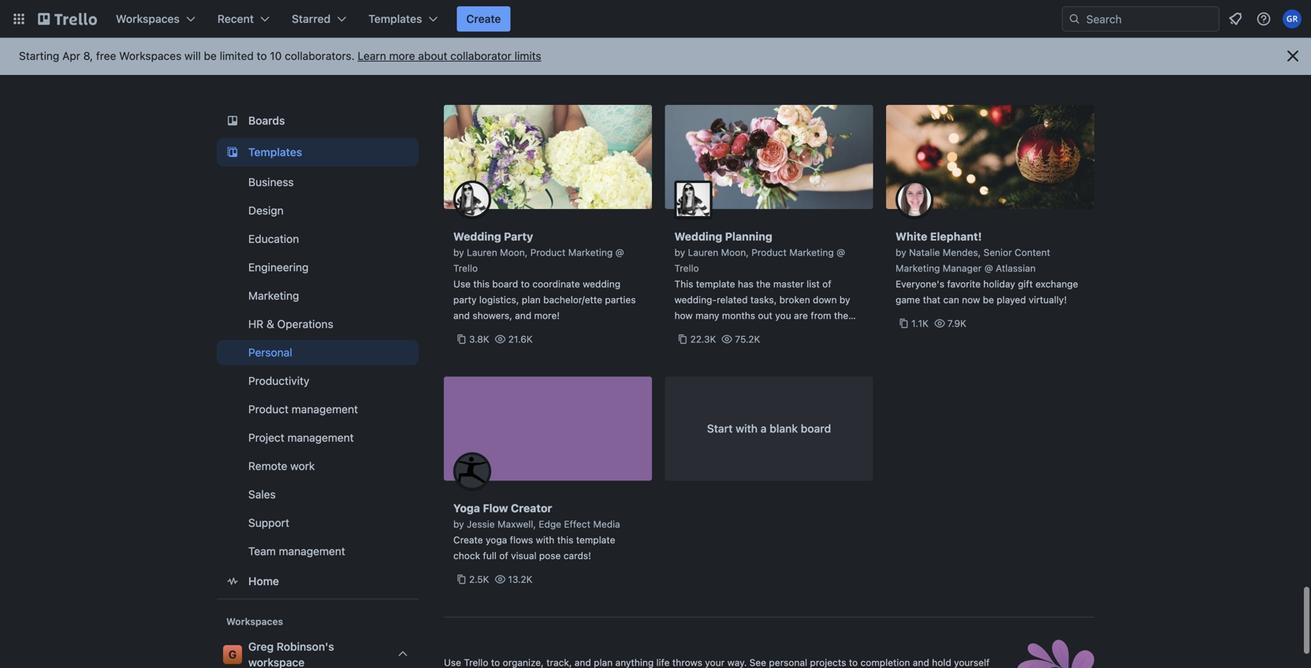 Task type: vqa. For each thing, say whether or not it's contained in the screenshot.
party
yes



Task type: locate. For each thing, give the bounding box(es) containing it.
0 horizontal spatial templates
[[248, 146, 302, 159]]

starred button
[[282, 6, 356, 32]]

1 horizontal spatial lauren moon, product marketing @ trello image
[[675, 181, 713, 218]]

lauren inside the wedding planning by lauren moon, product marketing @ trello this template has the master list of wedding-related tasks, broken down by how many months out you are from the big day.
[[688, 247, 719, 258]]

1 vertical spatial board
[[801, 422, 832, 435]]

maxwell,
[[498, 519, 536, 530]]

1 lauren moon, product marketing @ trello image from the left
[[454, 181, 491, 218]]

@ up wedding
[[616, 247, 624, 258]]

sales link
[[217, 482, 419, 507]]

limited
[[220, 49, 254, 62]]

by down yoga
[[454, 519, 464, 530]]

jessie
[[467, 519, 495, 530]]

2 lauren from the left
[[688, 247, 719, 258]]

1 horizontal spatial board
[[801, 422, 832, 435]]

this right use
[[474, 278, 490, 289]]

create up collaborator
[[466, 12, 501, 25]]

team
[[248, 545, 276, 558]]

of right list
[[823, 278, 832, 289]]

0 horizontal spatial lauren moon, product marketing @ trello image
[[454, 181, 491, 218]]

workspace
[[248, 656, 305, 668]]

0 vertical spatial this
[[474, 278, 490, 289]]

1 horizontal spatial product
[[531, 247, 566, 258]]

with inside "button"
[[736, 422, 758, 435]]

product down planning in the top of the page
[[752, 247, 787, 258]]

@ up down
[[837, 247, 846, 258]]

@ inside the wedding planning by lauren moon, product marketing @ trello this template has the master list of wedding-related tasks, broken down by how many months out you are from the big day.
[[837, 247, 846, 258]]

create inside yoga flow creator by jessie maxwell, edge effect media create yoga flows with this template chock full of visual pose cards!
[[454, 534, 483, 545]]

by for white elephant!
[[896, 247, 907, 258]]

manager
[[943, 263, 982, 274]]

10
[[270, 49, 282, 62]]

@ inside white elephant! by natalie mendes, senior content marketing manager @ atlassian everyone's favorite holiday gift exchange game that can now be played virtually!
[[985, 263, 994, 274]]

templates link
[[217, 138, 419, 166]]

7.9k
[[948, 318, 967, 329]]

templates up business
[[248, 146, 302, 159]]

be right now at top right
[[983, 294, 994, 305]]

lauren moon, product marketing @ trello image for wedding planning
[[675, 181, 713, 218]]

wedding planning by lauren moon, product marketing @ trello this template has the master list of wedding-related tasks, broken down by how many months out you are from the big day.
[[675, 230, 851, 337]]

management down product management link
[[288, 431, 354, 444]]

2 lauren moon, product marketing @ trello image from the left
[[675, 181, 713, 218]]

game
[[896, 294, 921, 305]]

by inside wedding party by lauren moon, product marketing @ trello use this board to coordinate wedding party logistics, plan bachelor/ette parties and showers, and more!
[[454, 247, 464, 258]]

0 horizontal spatial board
[[492, 278, 518, 289]]

1 vertical spatial management
[[288, 431, 354, 444]]

home
[[248, 575, 279, 588]]

2 moon, from the left
[[721, 247, 749, 258]]

product up project
[[248, 403, 289, 416]]

down
[[813, 294, 837, 305]]

greg robinson (gregrobinson96) image
[[1283, 9, 1302, 28]]

template inside yoga flow creator by jessie maxwell, edge effect media create yoga flows with this template chock full of visual pose cards!
[[576, 534, 616, 545]]

0 vertical spatial create
[[466, 12, 501, 25]]

wedding inside the wedding planning by lauren moon, product marketing @ trello this template has the master list of wedding-related tasks, broken down by how many months out you are from the big day.
[[675, 230, 723, 243]]

jessie maxwell, edge effect media image
[[454, 452, 491, 490]]

wedding
[[454, 230, 501, 243], [675, 230, 723, 243]]

wedding left party
[[454, 230, 501, 243]]

with left a
[[736, 422, 758, 435]]

0 horizontal spatial moon,
[[500, 247, 528, 258]]

be inside white elephant! by natalie mendes, senior content marketing manager @ atlassian everyone's favorite holiday gift exchange game that can now be played virtually!
[[983, 294, 994, 305]]

white
[[896, 230, 928, 243]]

the right from
[[834, 310, 849, 321]]

template
[[696, 278, 735, 289], [576, 534, 616, 545]]

1 horizontal spatial this
[[557, 534, 574, 545]]

board right blank
[[801, 422, 832, 435]]

1 horizontal spatial to
[[521, 278, 530, 289]]

moon, inside wedding party by lauren moon, product marketing @ trello use this board to coordinate wedding party logistics, plan bachelor/ette parties and showers, and more!
[[500, 247, 528, 258]]

lauren for planning
[[688, 247, 719, 258]]

hr
[[248, 317, 264, 330]]

0 horizontal spatial trello
[[454, 263, 478, 274]]

work
[[290, 459, 315, 472]]

0 horizontal spatial @
[[616, 247, 624, 258]]

trello inside wedding party by lauren moon, product marketing @ trello use this board to coordinate wedding party logistics, plan bachelor/ette parties and showers, and more!
[[454, 263, 478, 274]]

wedding up the this
[[675, 230, 723, 243]]

by down the white
[[896, 247, 907, 258]]

played
[[997, 294, 1027, 305]]

1 horizontal spatial lauren
[[688, 247, 719, 258]]

many
[[696, 310, 720, 321]]

0 vertical spatial board
[[492, 278, 518, 289]]

a
[[761, 422, 767, 435]]

1 horizontal spatial be
[[983, 294, 994, 305]]

workspaces down the workspaces dropdown button
[[119, 49, 182, 62]]

0 horizontal spatial of
[[499, 550, 508, 561]]

0 vertical spatial the
[[757, 278, 771, 289]]

primary element
[[0, 0, 1312, 38]]

marketing up list
[[790, 247, 834, 258]]

0 vertical spatial of
[[823, 278, 832, 289]]

the
[[757, 278, 771, 289], [834, 310, 849, 321]]

team management link
[[217, 539, 419, 564]]

this
[[474, 278, 490, 289], [557, 534, 574, 545]]

template up related
[[696, 278, 735, 289]]

1 horizontal spatial @
[[837, 247, 846, 258]]

by inside yoga flow creator by jessie maxwell, edge effect media create yoga flows with this template chock full of visual pose cards!
[[454, 519, 464, 530]]

board inside wedding party by lauren moon, product marketing @ trello use this board to coordinate wedding party logistics, plan bachelor/ette parties and showers, and more!
[[492, 278, 518, 289]]

will
[[185, 49, 201, 62]]

0 vertical spatial to
[[257, 49, 267, 62]]

2 wedding from the left
[[675, 230, 723, 243]]

hr & operations link
[[217, 312, 419, 337]]

0 horizontal spatial to
[[257, 49, 267, 62]]

has
[[738, 278, 754, 289]]

operations
[[277, 317, 334, 330]]

0 vertical spatial templates
[[369, 12, 422, 25]]

everyone's
[[896, 278, 945, 289]]

natalie mendes, senior content marketing manager @ atlassian image
[[896, 181, 934, 218]]

support link
[[217, 510, 419, 536]]

by
[[454, 247, 464, 258], [675, 247, 686, 258], [896, 247, 907, 258], [840, 294, 851, 305], [454, 519, 464, 530]]

1 horizontal spatial templates
[[369, 12, 422, 25]]

wedding inside wedding party by lauren moon, product marketing @ trello use this board to coordinate wedding party logistics, plan bachelor/ette parties and showers, and more!
[[454, 230, 501, 243]]

marketing up "everyone's"
[[896, 263, 940, 274]]

start with a blank board
[[707, 422, 832, 435]]

with inside yoga flow creator by jessie maxwell, edge effect media create yoga flows with this template chock full of visual pose cards!
[[536, 534, 555, 545]]

0 vertical spatial with
[[736, 422, 758, 435]]

engineering
[[248, 261, 309, 274]]

to left the 10
[[257, 49, 267, 62]]

0 vertical spatial be
[[204, 49, 217, 62]]

@ inside wedding party by lauren moon, product marketing @ trello use this board to coordinate wedding party logistics, plan bachelor/ette parties and showers, and more!
[[616, 247, 624, 258]]

by up use
[[454, 247, 464, 258]]

lauren inside wedding party by lauren moon, product marketing @ trello use this board to coordinate wedding party logistics, plan bachelor/ette parties and showers, and more!
[[467, 247, 497, 258]]

management for project management
[[288, 431, 354, 444]]

about
[[418, 49, 448, 62]]

with up pose
[[536, 534, 555, 545]]

wedding for wedding planning
[[675, 230, 723, 243]]

learn
[[358, 49, 386, 62]]

product inside the wedding planning by lauren moon, product marketing @ trello this template has the master list of wedding-related tasks, broken down by how many months out you are from the big day.
[[752, 247, 787, 258]]

and down party
[[454, 310, 470, 321]]

1 vertical spatial to
[[521, 278, 530, 289]]

marketing inside white elephant! by natalie mendes, senior content marketing manager @ atlassian everyone's favorite holiday gift exchange game that can now be played virtually!
[[896, 263, 940, 274]]

visual
[[511, 550, 537, 561]]

wedding party by lauren moon, product marketing @ trello use this board to coordinate wedding party logistics, plan bachelor/ette parties and showers, and more!
[[454, 230, 636, 321]]

recent button
[[208, 6, 279, 32]]

2 vertical spatial workspaces
[[226, 616, 283, 627]]

workspaces up greg
[[226, 616, 283, 627]]

create up chock
[[454, 534, 483, 545]]

templates up the more
[[369, 12, 422, 25]]

2 trello from the left
[[675, 263, 699, 274]]

holiday
[[984, 278, 1016, 289]]

coordinate
[[533, 278, 580, 289]]

1 horizontal spatial trello
[[675, 263, 699, 274]]

1 vertical spatial be
[[983, 294, 994, 305]]

this
[[675, 278, 694, 289]]

template down media
[[576, 534, 616, 545]]

1 wedding from the left
[[454, 230, 501, 243]]

by inside white elephant! by natalie mendes, senior content marketing manager @ atlassian everyone's favorite holiday gift exchange game that can now be played virtually!
[[896, 247, 907, 258]]

1 vertical spatial this
[[557, 534, 574, 545]]

board
[[492, 278, 518, 289], [801, 422, 832, 435]]

related
[[717, 294, 748, 305]]

product inside wedding party by lauren moon, product marketing @ trello use this board to coordinate wedding party logistics, plan bachelor/ette parties and showers, and more!
[[531, 247, 566, 258]]

boards
[[248, 114, 285, 127]]

Search field
[[1081, 7, 1219, 31]]

1 horizontal spatial template
[[696, 278, 735, 289]]

remote
[[248, 459, 287, 472]]

template inside the wedding planning by lauren moon, product marketing @ trello this template has the master list of wedding-related tasks, broken down by how many months out you are from the big day.
[[696, 278, 735, 289]]

0 horizontal spatial with
[[536, 534, 555, 545]]

open information menu image
[[1256, 11, 1272, 27]]

product management link
[[217, 397, 419, 422]]

1 horizontal spatial moon,
[[721, 247, 749, 258]]

75.2k
[[735, 334, 761, 345]]

lauren moon, product marketing @ trello image
[[454, 181, 491, 218], [675, 181, 713, 218]]

0 horizontal spatial and
[[454, 310, 470, 321]]

0 horizontal spatial be
[[204, 49, 217, 62]]

workspaces
[[116, 12, 180, 25], [119, 49, 182, 62], [226, 616, 283, 627]]

1 vertical spatial the
[[834, 310, 849, 321]]

be right will
[[204, 49, 217, 62]]

0 horizontal spatial wedding
[[454, 230, 501, 243]]

project management link
[[217, 425, 419, 450]]

1 trello from the left
[[454, 263, 478, 274]]

@ down senior
[[985, 263, 994, 274]]

design
[[248, 204, 284, 217]]

this down 'effect'
[[557, 534, 574, 545]]

template board image
[[223, 143, 242, 162]]

out
[[758, 310, 773, 321]]

board up the logistics,
[[492, 278, 518, 289]]

to up plan
[[521, 278, 530, 289]]

0 vertical spatial workspaces
[[116, 12, 180, 25]]

1 moon, from the left
[[500, 247, 528, 258]]

management for team management
[[279, 545, 345, 558]]

more
[[389, 49, 415, 62]]

1 horizontal spatial and
[[515, 310, 532, 321]]

trello up use
[[454, 263, 478, 274]]

the up tasks,
[[757, 278, 771, 289]]

from
[[811, 310, 832, 321]]

edge
[[539, 519, 562, 530]]

yoga flow creator by jessie maxwell, edge effect media create yoga flows with this template chock full of visual pose cards!
[[454, 502, 620, 561]]

product up coordinate
[[531, 247, 566, 258]]

moon, down party
[[500, 247, 528, 258]]

management inside 'link'
[[279, 545, 345, 558]]

be
[[204, 49, 217, 62], [983, 294, 994, 305]]

1 horizontal spatial wedding
[[675, 230, 723, 243]]

moon,
[[500, 247, 528, 258], [721, 247, 749, 258]]

lauren up the this
[[688, 247, 719, 258]]

product
[[531, 247, 566, 258], [752, 247, 787, 258], [248, 403, 289, 416]]

22.3k
[[691, 334, 717, 345]]

create
[[466, 12, 501, 25], [454, 534, 483, 545]]

collaborator
[[451, 49, 512, 62]]

moon, down planning in the top of the page
[[721, 247, 749, 258]]

how
[[675, 310, 693, 321]]

2 horizontal spatial @
[[985, 263, 994, 274]]

lauren up use
[[467, 247, 497, 258]]

start
[[707, 422, 733, 435]]

0 horizontal spatial lauren
[[467, 247, 497, 258]]

0 vertical spatial template
[[696, 278, 735, 289]]

1 vertical spatial with
[[536, 534, 555, 545]]

@
[[616, 247, 624, 258], [837, 247, 846, 258], [985, 263, 994, 274]]

trello inside the wedding planning by lauren moon, product marketing @ trello this template has the master list of wedding-related tasks, broken down by how many months out you are from the big day.
[[675, 263, 699, 274]]

1 vertical spatial template
[[576, 534, 616, 545]]

education link
[[217, 226, 419, 252]]

engineering link
[[217, 255, 419, 280]]

trello up the this
[[675, 263, 699, 274]]

and down plan
[[515, 310, 532, 321]]

yoga
[[486, 534, 507, 545]]

management down productivity link
[[292, 403, 358, 416]]

management down support link at the bottom left of the page
[[279, 545, 345, 558]]

by right down
[[840, 294, 851, 305]]

design link
[[217, 198, 419, 223]]

marketing up wedding
[[568, 247, 613, 258]]

1 horizontal spatial with
[[736, 422, 758, 435]]

0 horizontal spatial template
[[576, 534, 616, 545]]

1 vertical spatial templates
[[248, 146, 302, 159]]

lauren for party
[[467, 247, 497, 258]]

1 vertical spatial create
[[454, 534, 483, 545]]

g
[[229, 648, 237, 661]]

personal icon image
[[993, 637, 1095, 668]]

this inside wedding party by lauren moon, product marketing @ trello use this board to coordinate wedding party logistics, plan bachelor/ette parties and showers, and more!
[[474, 278, 490, 289]]

2 horizontal spatial product
[[752, 247, 787, 258]]

0 horizontal spatial this
[[474, 278, 490, 289]]

0 vertical spatial management
[[292, 403, 358, 416]]

1 vertical spatial of
[[499, 550, 508, 561]]

content
[[1015, 247, 1051, 258]]

marketing inside the wedding planning by lauren moon, product marketing @ trello this template has the master list of wedding-related tasks, broken down by how many months out you are from the big day.
[[790, 247, 834, 258]]

marketing
[[568, 247, 613, 258], [790, 247, 834, 258], [896, 263, 940, 274], [248, 289, 299, 302]]

pose
[[539, 550, 561, 561]]

2 vertical spatial management
[[279, 545, 345, 558]]

by for wedding planning
[[675, 247, 686, 258]]

1 horizontal spatial of
[[823, 278, 832, 289]]

moon, inside the wedding planning by lauren moon, product marketing @ trello this template has the master list of wedding-related tasks, broken down by how many months out you are from the big day.
[[721, 247, 749, 258]]

by up the this
[[675, 247, 686, 258]]

home link
[[217, 567, 419, 595]]

1 lauren from the left
[[467, 247, 497, 258]]

trello
[[454, 263, 478, 274], [675, 263, 699, 274]]

greg
[[248, 640, 274, 653]]

0 notifications image
[[1226, 9, 1245, 28]]

marketing inside wedding party by lauren moon, product marketing @ trello use this board to coordinate wedding party logistics, plan bachelor/ette parties and showers, and more!
[[568, 247, 613, 258]]

workspaces up "free"
[[116, 12, 180, 25]]

board image
[[223, 111, 242, 130]]

of right full
[[499, 550, 508, 561]]



Task type: describe. For each thing, give the bounding box(es) containing it.
productivity
[[248, 374, 310, 387]]

flows
[[510, 534, 533, 545]]

templates inside dropdown button
[[369, 12, 422, 25]]

day.
[[691, 326, 709, 337]]

collaborators.
[[285, 49, 355, 62]]

robinson's
[[277, 640, 334, 653]]

workspaces button
[[106, 6, 205, 32]]

this inside yoga flow creator by jessie maxwell, edge effect media create yoga flows with this template chock full of visual pose cards!
[[557, 534, 574, 545]]

mendes,
[[943, 247, 981, 258]]

plan
[[522, 294, 541, 305]]

&
[[267, 317, 274, 330]]

full
[[483, 550, 497, 561]]

moon, for planning
[[721, 247, 749, 258]]

big
[[675, 326, 689, 337]]

planning
[[725, 230, 773, 243]]

boards link
[[217, 106, 419, 135]]

project management
[[248, 431, 354, 444]]

2 and from the left
[[515, 310, 532, 321]]

blank
[[770, 422, 798, 435]]

learn more about collaborator limits link
[[358, 49, 542, 62]]

marketing up &
[[248, 289, 299, 302]]

party
[[504, 230, 533, 243]]

back to home image
[[38, 6, 97, 32]]

effect
[[564, 519, 591, 530]]

bachelor/ette
[[544, 294, 603, 305]]

gift
[[1018, 278, 1033, 289]]

3.8k
[[469, 334, 490, 345]]

product for planning
[[752, 247, 787, 258]]

lauren moon, product marketing @ trello image for wedding party
[[454, 181, 491, 218]]

support
[[248, 516, 289, 529]]

use
[[454, 278, 471, 289]]

senior
[[984, 247, 1012, 258]]

broken
[[780, 294, 810, 305]]

wedding
[[583, 278, 621, 289]]

workspaces inside dropdown button
[[116, 12, 180, 25]]

starting
[[19, 49, 59, 62]]

management for product management
[[292, 403, 358, 416]]

create button
[[457, 6, 511, 32]]

education
[[248, 232, 299, 245]]

of inside yoga flow creator by jessie maxwell, edge effect media create yoga flows with this template chock full of visual pose cards!
[[499, 550, 508, 561]]

parties
[[605, 294, 636, 305]]

by for wedding party
[[454, 247, 464, 258]]

0 horizontal spatial product
[[248, 403, 289, 416]]

templates button
[[359, 6, 448, 32]]

recent
[[218, 12, 254, 25]]

trello for wedding planning
[[675, 263, 699, 274]]

limits
[[515, 49, 542, 62]]

months
[[722, 310, 756, 321]]

business
[[248, 175, 294, 189]]

exchange
[[1036, 278, 1079, 289]]

remote work
[[248, 459, 315, 472]]

list
[[807, 278, 820, 289]]

personal link
[[217, 340, 419, 365]]

create inside button
[[466, 12, 501, 25]]

search image
[[1069, 13, 1081, 25]]

starred
[[292, 12, 331, 25]]

of inside the wedding planning by lauren moon, product marketing @ trello this template has the master list of wedding-related tasks, broken down by how many months out you are from the big day.
[[823, 278, 832, 289]]

remote work link
[[217, 454, 419, 479]]

apr
[[62, 49, 80, 62]]

creator
[[511, 502, 552, 515]]

chock
[[454, 550, 480, 561]]

product for party
[[531, 247, 566, 258]]

greg robinson's workspace
[[248, 640, 334, 668]]

elephant!
[[931, 230, 982, 243]]

8,
[[83, 49, 93, 62]]

1 horizontal spatial the
[[834, 310, 849, 321]]

atlassian
[[996, 263, 1036, 274]]

0 horizontal spatial the
[[757, 278, 771, 289]]

product management
[[248, 403, 358, 416]]

productivity link
[[217, 368, 419, 394]]

now
[[962, 294, 981, 305]]

flow
[[483, 502, 508, 515]]

board inside "button"
[[801, 422, 832, 435]]

showers,
[[473, 310, 513, 321]]

free
[[96, 49, 116, 62]]

home image
[[223, 572, 242, 591]]

wedding for wedding party
[[454, 230, 501, 243]]

@ for party
[[616, 247, 624, 258]]

virtually!
[[1029, 294, 1067, 305]]

moon, for party
[[500, 247, 528, 258]]

media
[[593, 519, 620, 530]]

wedding-
[[675, 294, 717, 305]]

that
[[923, 294, 941, 305]]

you
[[776, 310, 792, 321]]

to inside wedding party by lauren moon, product marketing @ trello use this board to coordinate wedding party logistics, plan bachelor/ette parties and showers, and more!
[[521, 278, 530, 289]]

more!
[[534, 310, 560, 321]]

@ for planning
[[837, 247, 846, 258]]

trello for wedding party
[[454, 263, 478, 274]]

natalie
[[909, 247, 940, 258]]

are
[[794, 310, 808, 321]]

white elephant! by natalie mendes, senior content marketing manager @ atlassian everyone's favorite holiday gift exchange game that can now be played virtually!
[[896, 230, 1079, 305]]

1 vertical spatial workspaces
[[119, 49, 182, 62]]

personal
[[248, 346, 292, 359]]

1 and from the left
[[454, 310, 470, 321]]



